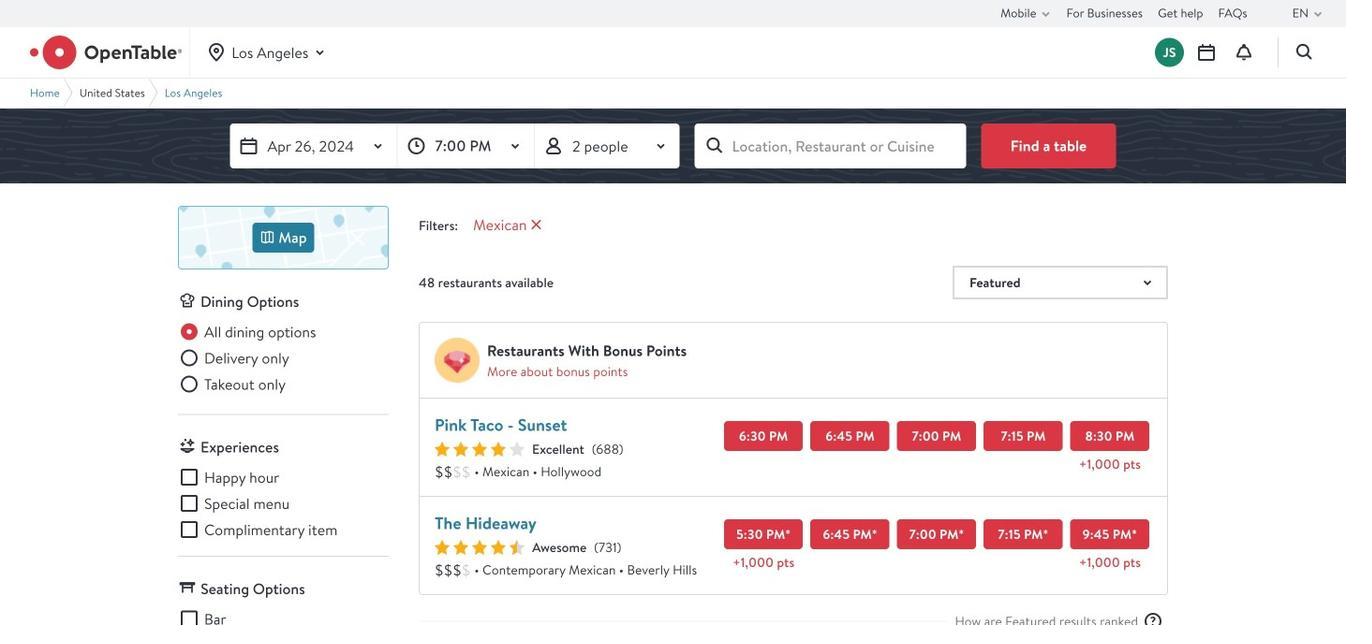 Task type: vqa. For each thing, say whether or not it's contained in the screenshot.
the Select
no



Task type: describe. For each thing, give the bounding box(es) containing it.
2 group from the top
[[178, 467, 389, 541]]

4.4 stars image
[[435, 541, 525, 556]]

4 stars image
[[435, 442, 525, 457]]



Task type: locate. For each thing, give the bounding box(es) containing it.
Please input a Location, Restaurant or Cuisine field
[[695, 124, 966, 169]]

group
[[178, 321, 389, 400], [178, 467, 389, 541]]

1 group from the top
[[178, 321, 389, 400]]

None radio
[[178, 347, 289, 370]]

None radio
[[178, 321, 316, 343], [178, 373, 286, 396], [178, 321, 316, 343], [178, 373, 286, 396]]

0 vertical spatial group
[[178, 321, 389, 400]]

opentable logo image
[[30, 36, 182, 69]]

1 vertical spatial group
[[178, 467, 389, 541]]

None field
[[695, 124, 966, 169]]

bonus point image
[[435, 338, 480, 383]]



